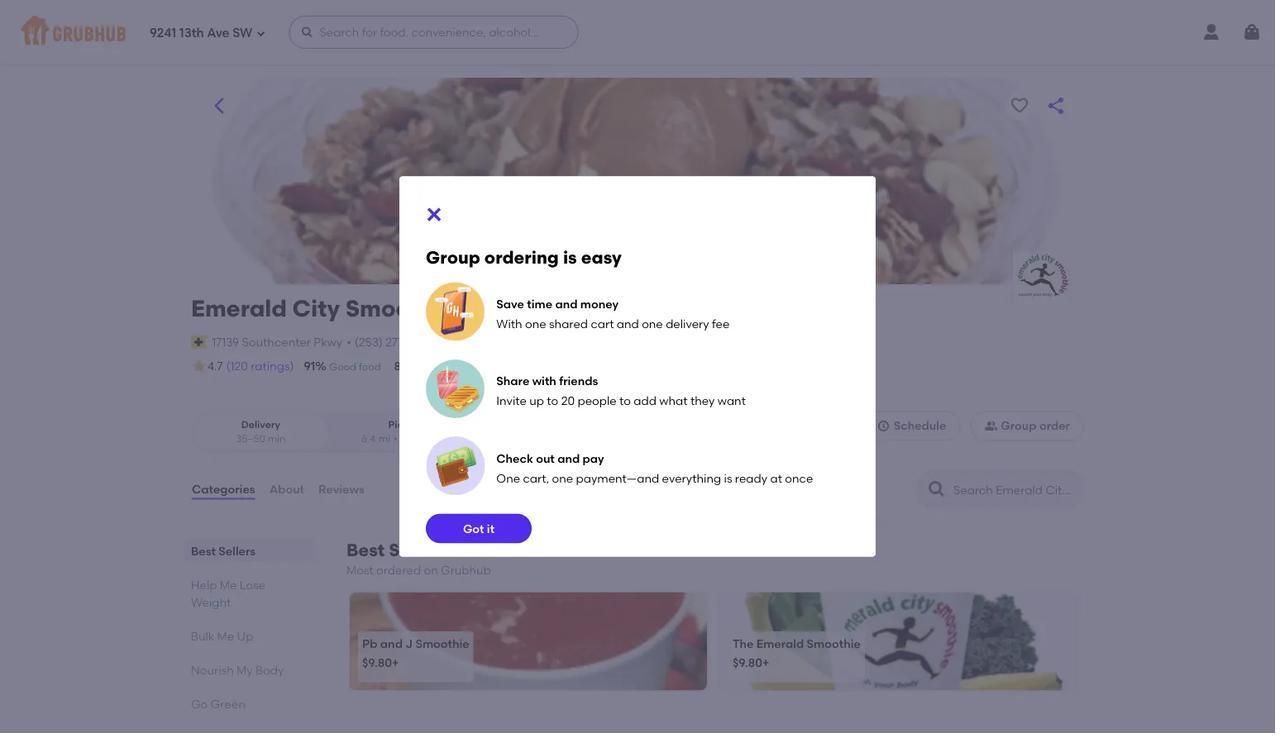 Task type: describe. For each thing, give the bounding box(es) containing it.
go green
[[191, 697, 245, 711]]

save time and money image
[[426, 282, 485, 341]]

subscription pass image
[[191, 336, 208, 349]]

group order
[[1001, 419, 1070, 433]]

option group containing delivery 35–50 min
[[191, 411, 475, 453]]

go
[[191, 697, 208, 711]]

pkwy
[[314, 335, 343, 349]]

35–50
[[236, 433, 265, 445]]

they
[[690, 394, 715, 408]]

invite
[[496, 394, 527, 408]]

at
[[770, 471, 782, 485]]

order
[[1039, 419, 1070, 433]]

about button
[[268, 460, 305, 519]]

ordered
[[376, 564, 421, 578]]

group for group ordering is easy
[[426, 247, 480, 268]]

cart
[[591, 317, 614, 331]]

on time delivery
[[422, 361, 500, 373]]

on
[[424, 564, 438, 578]]

on
[[422, 361, 436, 373]]

0 vertical spatial emerald
[[191, 295, 287, 322]]

delivery inside save time and money with one shared cart and one delivery fee
[[666, 317, 709, 331]]

2 horizontal spatial one
[[642, 317, 663, 331]]

4.7
[[208, 359, 223, 373]]

best sellers tab
[[191, 543, 307, 560]]

people icon image
[[984, 419, 998, 433]]

fee
[[712, 317, 730, 331]]

(120
[[226, 359, 248, 373]]

share with friends invite up to 20 people to add what they want
[[496, 374, 746, 408]]

17139 southcenter pkwy
[[212, 335, 343, 349]]

min inside delivery 35–50 min
[[268, 433, 286, 445]]

smoothie for the emerald smoothie $9.80 +
[[807, 637, 861, 651]]

91
[[304, 359, 315, 373]]

sellers for best sellers most ordered on grubhub
[[389, 540, 446, 561]]

pickup 6.4 mi • 10–20 min
[[361, 419, 448, 445]]

the emerald smoothie $9.80 +
[[733, 637, 861, 670]]

+ inside the emerald smoothie $9.80 +
[[762, 656, 769, 670]]

and up shared
[[555, 297, 578, 311]]

1 vertical spatial svg image
[[424, 205, 444, 225]]

pickup
[[388, 419, 422, 431]]

(253) 277-4648 button
[[355, 334, 435, 351]]

mi
[[379, 433, 391, 445]]

it
[[487, 522, 495, 536]]

add
[[634, 394, 657, 408]]

save time and money with one shared cart and one delivery fee
[[496, 297, 730, 331]]

bulk me up
[[191, 629, 253, 643]]

1 vertical spatial delivery
[[463, 361, 500, 373]]

about
[[269, 482, 304, 497]]

and inside pb and j smoothie $9.80 +
[[380, 637, 403, 651]]

ordering
[[484, 247, 559, 268]]

smoothie for emerald city smoothie
[[345, 295, 454, 322]]

green
[[211, 697, 245, 711]]

emerald city smoothie logo image
[[1013, 251, 1071, 309]]

good
[[329, 361, 356, 373]]

weight
[[191, 595, 231, 610]]

me for bulk
[[217, 629, 234, 643]]

food
[[359, 361, 381, 373]]

most
[[346, 564, 374, 578]]

my
[[237, 663, 253, 677]]

sw
[[233, 26, 253, 41]]

+ inside pb and j smoothie $9.80 +
[[392, 656, 399, 670]]

friends
[[559, 374, 598, 388]]

nourish my body tab
[[191, 662, 307, 679]]

city
[[292, 295, 340, 322]]

ave
[[207, 26, 230, 41]]

2 to from the left
[[619, 394, 631, 408]]

delivery
[[241, 419, 280, 431]]

9241
[[150, 26, 176, 41]]

share
[[496, 374, 529, 388]]

payment—and
[[576, 471, 659, 485]]

pb and j smoothie $9.80 +
[[362, 637, 469, 670]]

up
[[529, 394, 544, 408]]

$9.80 inside pb and j smoothie $9.80 +
[[362, 656, 392, 670]]

save this restaurant button
[[1005, 91, 1034, 121]]

best sellers most ordered on grubhub
[[346, 540, 491, 578]]

one
[[496, 471, 520, 485]]

check out and pay one cart, one payment—and everything is ready at once
[[496, 451, 813, 485]]

good food
[[329, 361, 381, 373]]

want
[[718, 394, 746, 408]]



Task type: vqa. For each thing, say whether or not it's contained in the screenshot.
13th
yes



Task type: locate. For each thing, give the bounding box(es) containing it.
1 to from the left
[[547, 394, 558, 408]]

is left easy
[[563, 247, 577, 268]]

1 horizontal spatial emerald
[[756, 637, 804, 651]]

17139
[[212, 335, 239, 349]]

1 vertical spatial me
[[217, 629, 234, 643]]

money
[[580, 297, 619, 311]]

people
[[578, 394, 617, 408]]

caret left icon image
[[209, 96, 229, 116]]

got
[[463, 522, 484, 536]]

me for help
[[220, 578, 237, 592]]

emerald inside the emerald smoothie $9.80 +
[[756, 637, 804, 651]]

to
[[547, 394, 558, 408], [619, 394, 631, 408]]

pay
[[583, 451, 604, 465]]

min down delivery at left
[[268, 433, 286, 445]]

emerald
[[191, 295, 287, 322], [756, 637, 804, 651]]

group for group order
[[1001, 419, 1037, 433]]

best up most at the left of page
[[346, 540, 385, 561]]

schedule
[[894, 419, 946, 433]]

smoothie inside pb and j smoothie $9.80 +
[[415, 637, 469, 651]]

search icon image
[[927, 480, 947, 500]]

0 horizontal spatial •
[[347, 335, 351, 349]]

share with friends image
[[426, 359, 485, 419]]

bulk
[[191, 629, 214, 643]]

out
[[536, 451, 555, 465]]

1 horizontal spatial min
[[430, 433, 448, 445]]

0 vertical spatial svg image
[[256, 29, 266, 38]]

group ordering is easy
[[426, 247, 622, 268]]

1 horizontal spatial svg image
[[877, 419, 890, 433]]

0 horizontal spatial best
[[191, 544, 216, 558]]

$9.80
[[362, 656, 392, 670], [733, 656, 762, 670]]

0 horizontal spatial min
[[268, 433, 286, 445]]

1 horizontal spatial •
[[394, 433, 398, 445]]

1 horizontal spatial svg image
[[424, 205, 444, 225]]

check out and pay image
[[426, 437, 485, 496]]

1 horizontal spatial group
[[1001, 419, 1037, 433]]

to left add
[[619, 394, 631, 408]]

grubhub
[[441, 564, 491, 578]]

delivery 35–50 min
[[236, 419, 286, 445]]

$9.80 down "pb"
[[362, 656, 392, 670]]

to left the 20 on the bottom
[[547, 394, 558, 408]]

best inside best sellers most ordered on grubhub
[[346, 540, 385, 561]]

0 horizontal spatial is
[[563, 247, 577, 268]]

what
[[659, 394, 688, 408]]

help me lose weight tab
[[191, 576, 307, 611]]

$9.80 inside the emerald smoothie $9.80 +
[[733, 656, 762, 670]]

best sellers
[[191, 544, 256, 558]]

0 vertical spatial group
[[426, 247, 480, 268]]

one right cart
[[642, 317, 663, 331]]

time right on
[[439, 361, 460, 373]]

the
[[733, 637, 754, 651]]

sellers inside tab
[[219, 544, 256, 558]]

group up save time and money image
[[426, 247, 480, 268]]

(120 ratings)
[[226, 359, 294, 373]]

best up help
[[191, 544, 216, 558]]

1 vertical spatial time
[[439, 361, 460, 373]]

0 horizontal spatial time
[[439, 361, 460, 373]]

best inside tab
[[191, 544, 216, 558]]

sellers for best sellers
[[219, 544, 256, 558]]

sellers
[[389, 540, 446, 561], [219, 544, 256, 558]]

1 horizontal spatial time
[[527, 297, 552, 311]]

me left lose
[[220, 578, 237, 592]]

and right out
[[557, 451, 580, 465]]

0 horizontal spatial emerald
[[191, 295, 287, 322]]

bulk me up tab
[[191, 628, 307, 645]]

delivery up share
[[463, 361, 500, 373]]

2 + from the left
[[762, 656, 769, 670]]

shared
[[549, 317, 588, 331]]

sellers up lose
[[219, 544, 256, 558]]

0 horizontal spatial +
[[392, 656, 399, 670]]

smoothie
[[345, 295, 454, 322], [415, 637, 469, 651], [807, 637, 861, 651]]

2 $9.80 from the left
[[733, 656, 762, 670]]

southcenter
[[242, 335, 311, 349]]

with
[[496, 317, 522, 331]]

20
[[561, 394, 575, 408]]

•
[[347, 335, 351, 349], [394, 433, 398, 445]]

and right cart
[[617, 317, 639, 331]]

1 horizontal spatial sellers
[[389, 540, 446, 561]]

everything
[[662, 471, 721, 485]]

0 horizontal spatial $9.80
[[362, 656, 392, 670]]

schedule button
[[863, 411, 960, 441]]

group
[[426, 247, 480, 268], [1001, 419, 1037, 433]]

time right save
[[527, 297, 552, 311]]

svg image inside schedule button
[[877, 419, 890, 433]]

1 horizontal spatial to
[[619, 394, 631, 408]]

$9.80 down the
[[733, 656, 762, 670]]

is
[[563, 247, 577, 268], [724, 471, 732, 485]]

time
[[527, 297, 552, 311], [439, 361, 460, 373]]

time for save
[[527, 297, 552, 311]]

0 horizontal spatial one
[[525, 317, 546, 331]]

emerald city smoothie
[[191, 295, 454, 322]]

help me lose weight
[[191, 578, 265, 610]]

1 vertical spatial •
[[394, 433, 398, 445]]

9241 13th ave sw
[[150, 26, 253, 41]]

Search Emerald City Smoothie search field
[[952, 482, 1078, 498]]

save this restaurant image
[[1010, 96, 1030, 116]]

and left "j"
[[380, 637, 403, 651]]

is left ready
[[724, 471, 732, 485]]

0 horizontal spatial to
[[547, 394, 558, 408]]

1 horizontal spatial +
[[762, 656, 769, 670]]

group inside button
[[1001, 419, 1037, 433]]

option group
[[191, 411, 475, 453]]

1 + from the left
[[392, 656, 399, 670]]

best for best sellers
[[191, 544, 216, 558]]

1 vertical spatial emerald
[[756, 637, 804, 651]]

main navigation navigation
[[0, 0, 1275, 64]]

0 vertical spatial me
[[220, 578, 237, 592]]

0 horizontal spatial sellers
[[219, 544, 256, 558]]

sellers inside best sellers most ordered on grubhub
[[389, 540, 446, 561]]

2 horizontal spatial svg image
[[1242, 22, 1262, 42]]

13th
[[179, 26, 204, 41]]

0 vertical spatial is
[[563, 247, 577, 268]]

got it
[[463, 522, 495, 536]]

star icon image
[[191, 358, 208, 375]]

6.4
[[361, 433, 375, 445]]

1 min from the left
[[268, 433, 286, 445]]

ratings)
[[251, 359, 294, 373]]

ready
[[735, 471, 767, 485]]

share icon image
[[1046, 96, 1066, 116]]

svg image inside main navigation navigation
[[256, 29, 266, 38]]

reviews
[[318, 482, 364, 497]]

1 horizontal spatial best
[[346, 540, 385, 561]]

time for on
[[439, 361, 460, 373]]

1 horizontal spatial one
[[552, 471, 573, 485]]

min right 10–20
[[430, 433, 448, 445]]

group right people icon
[[1001, 419, 1037, 433]]

• inside pickup 6.4 mi • 10–20 min
[[394, 433, 398, 445]]

one right with
[[525, 317, 546, 331]]

min
[[268, 433, 286, 445], [430, 433, 448, 445]]

one down out
[[552, 471, 573, 485]]

1 horizontal spatial delivery
[[666, 317, 709, 331]]

time inside save time and money with one shared cart and one delivery fee
[[527, 297, 552, 311]]

nourish my body
[[191, 663, 284, 677]]

emerald up 17139
[[191, 295, 287, 322]]

go green tab
[[191, 696, 307, 713]]

group order button
[[970, 411, 1084, 441]]

and inside check out and pay one cart, one payment—and everything is ready at once
[[557, 451, 580, 465]]

86
[[394, 359, 408, 373]]

min inside pickup 6.4 mi • 10–20 min
[[430, 433, 448, 445]]

4648
[[408, 335, 435, 349]]

0 horizontal spatial svg image
[[301, 26, 314, 39]]

one
[[525, 317, 546, 331], [642, 317, 663, 331], [552, 471, 573, 485]]

(253)
[[355, 335, 383, 349]]

me left up
[[217, 629, 234, 643]]

categories
[[192, 482, 255, 497]]

0 horizontal spatial delivery
[[463, 361, 500, 373]]

• right mi
[[394, 433, 398, 445]]

easy
[[581, 247, 622, 268]]

1 horizontal spatial $9.80
[[733, 656, 762, 670]]

0 horizontal spatial svg image
[[256, 29, 266, 38]]

• left (253)
[[347, 335, 351, 349]]

with
[[532, 374, 556, 388]]

one inside check out and pay one cart, one payment—and everything is ready at once
[[552, 471, 573, 485]]

smoothie inside the emerald smoothie $9.80 +
[[807, 637, 861, 651]]

277-
[[386, 335, 408, 349]]

lose
[[240, 578, 265, 592]]

is inside check out and pay one cart, one payment—and everything is ready at once
[[724, 471, 732, 485]]

1 $9.80 from the left
[[362, 656, 392, 670]]

j
[[405, 637, 413, 651]]

1 vertical spatial group
[[1001, 419, 1037, 433]]

svg image
[[1242, 22, 1262, 42], [301, 26, 314, 39], [877, 419, 890, 433]]

up
[[237, 629, 253, 643]]

+
[[392, 656, 399, 670], [762, 656, 769, 670]]

1 vertical spatial is
[[724, 471, 732, 485]]

0 vertical spatial time
[[527, 297, 552, 311]]

cart,
[[523, 471, 549, 485]]

me
[[220, 578, 237, 592], [217, 629, 234, 643]]

1 horizontal spatial is
[[724, 471, 732, 485]]

nourish
[[191, 663, 234, 677]]

save
[[496, 297, 524, 311]]

delivery left fee
[[666, 317, 709, 331]]

sellers up "on" in the bottom left of the page
[[389, 540, 446, 561]]

svg image
[[256, 29, 266, 38], [424, 205, 444, 225]]

17139 southcenter pkwy button
[[211, 333, 343, 351]]

got it button
[[426, 514, 532, 544]]

• (253) 277-4648
[[347, 335, 435, 349]]

emerald right the
[[756, 637, 804, 651]]

help
[[191, 578, 217, 592]]

0 horizontal spatial group
[[426, 247, 480, 268]]

me inside tab
[[217, 629, 234, 643]]

best for best sellers most ordered on grubhub
[[346, 540, 385, 561]]

check
[[496, 451, 533, 465]]

0 vertical spatial •
[[347, 335, 351, 349]]

me inside help me lose weight
[[220, 578, 237, 592]]

reviews button
[[318, 460, 365, 519]]

10–20
[[401, 433, 428, 445]]

2 min from the left
[[430, 433, 448, 445]]

best
[[346, 540, 385, 561], [191, 544, 216, 558]]

0 vertical spatial delivery
[[666, 317, 709, 331]]

pb
[[362, 637, 377, 651]]



